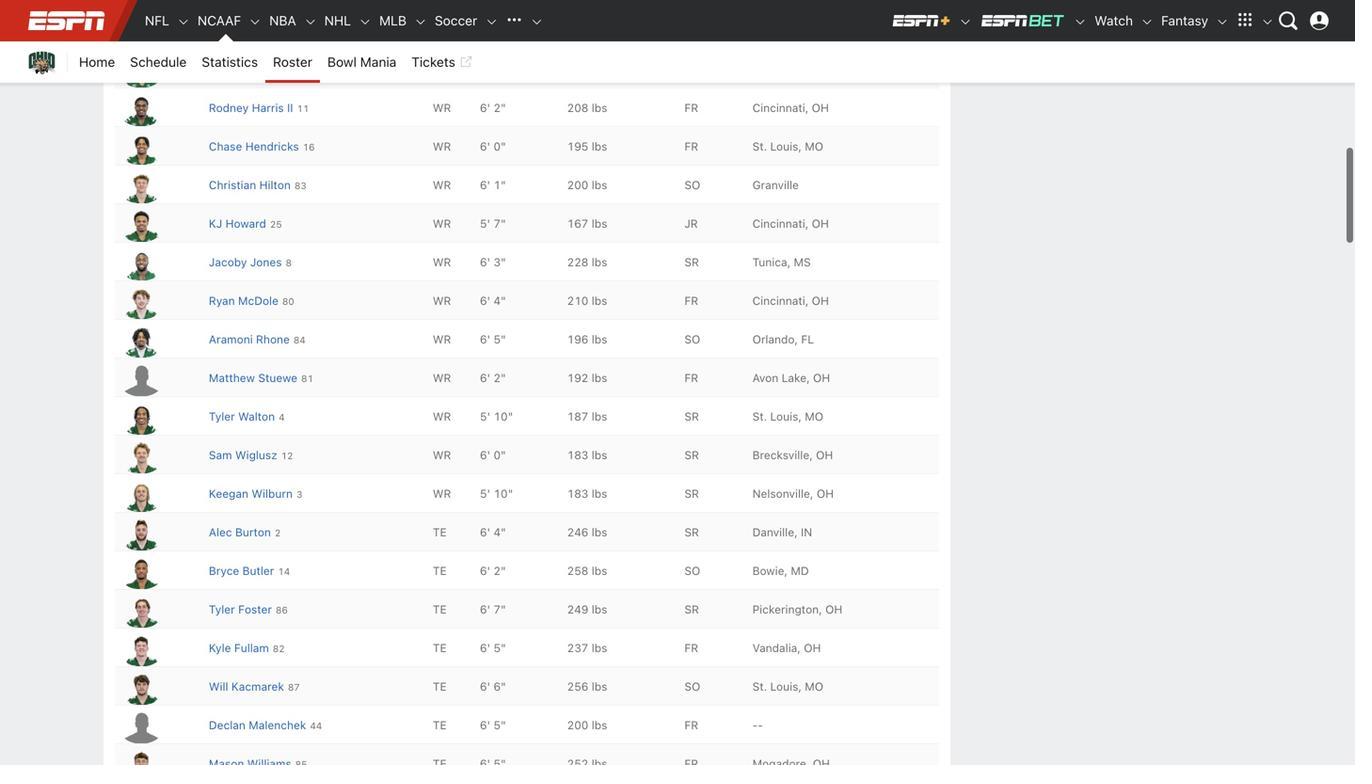 Task type: locate. For each thing, give the bounding box(es) containing it.
0 vertical spatial cincinnati, oh
[[753, 101, 829, 115]]

te for 200 lbs
[[433, 719, 447, 732]]

1 mo from the top
[[805, 140, 824, 153]]

11
[[297, 103, 309, 114]]

brecksville, oh
[[753, 449, 834, 462]]

6' 3"
[[480, 256, 506, 269]]

200 lbs for 6' 1"
[[567, 179, 608, 192]]

6' for 83
[[480, 179, 491, 192]]

12 wr from the top
[[433, 449, 451, 462]]

wr for 3
[[433, 487, 451, 501]]

6' for 12
[[480, 449, 491, 462]]

st. louis, mo for sr
[[753, 410, 824, 423]]

11 6' from the top
[[480, 565, 491, 578]]

https://a.espncdn.com/i/headshots/college football/players/full/4576298.png image
[[119, 479, 164, 513]]

187 lbs
[[567, 410, 608, 423]]

1 vertical spatial 200
[[567, 719, 589, 732]]

5'
[[480, 217, 491, 230], [480, 410, 491, 423], [480, 487, 491, 501]]

6' 1"
[[480, 179, 506, 192]]

espn+ image
[[892, 13, 952, 28]]

lbs down 187 lbs
[[592, 449, 608, 462]]

10" for 187 lbs
[[494, 410, 513, 423]]

st. for so
[[753, 680, 767, 694]]

17 lbs from the top
[[592, 719, 608, 732]]

2 vertical spatial mo
[[805, 680, 824, 694]]

2 6' 0" from the top
[[480, 449, 506, 462]]

10 wr from the top
[[433, 372, 451, 385]]

keegan wilburn link
[[209, 487, 293, 501]]

lbs right 249 at the left bottom of the page
[[592, 603, 608, 616]]

10"
[[494, 410, 513, 423], [494, 487, 513, 501]]

0 vertical spatial 5' 10"
[[480, 410, 513, 423]]

st. for fr
[[753, 140, 767, 153]]

4" for wr
[[494, 294, 506, 308]]

13 6' from the top
[[480, 642, 491, 655]]

4" up the 6' 7"
[[494, 526, 506, 539]]

cincinnati, for 167 lbs
[[753, 217, 809, 230]]

https://a.espncdn.com/i/headshots/college football/players/full/4921110.png image
[[119, 132, 164, 165]]

wr for 84
[[433, 333, 451, 346]]

kyle fullam 82
[[209, 642, 285, 655]]

1 vertical spatial 6' 5"
[[480, 642, 506, 655]]

6' for 14
[[480, 565, 491, 578]]

louis, up 'granville'
[[771, 140, 802, 153]]

lbs right 195
[[592, 140, 608, 153]]

st. down avon
[[753, 410, 767, 423]]

lbs right the 167
[[592, 217, 608, 230]]

fr left the vandalia,
[[685, 642, 699, 655]]

0 vertical spatial st. louis, mo
[[753, 140, 824, 153]]

0 vertical spatial 6' 0"
[[480, 140, 506, 153]]

tyler left foster
[[209, 603, 235, 616]]

danville,
[[753, 526, 798, 539]]

kacmarek
[[232, 680, 284, 694]]

https://a.espncdn.com/combiner/i?img=/i/headshots/nophoto.png&w=200&h=146 image for declan
[[119, 711, 164, 744]]

2 vertical spatial louis,
[[771, 680, 802, 694]]

danville, in
[[753, 526, 813, 539]]

lbs right 210
[[592, 294, 608, 308]]

2 vertical spatial 5"
[[494, 719, 506, 732]]

st. louis, mo up 'granville'
[[753, 140, 824, 153]]

228 lbs
[[567, 256, 608, 269]]

sr for nelsonville, oh
[[685, 487, 699, 501]]

2" up the 6' 7"
[[494, 565, 506, 578]]

2" left more sports icon
[[494, 24, 506, 37]]

ncaaf link
[[190, 0, 249, 41]]

4 so from the top
[[685, 680, 701, 694]]

wr for 16
[[433, 140, 451, 153]]

st.
[[753, 140, 767, 153], [753, 410, 767, 423], [753, 680, 767, 694]]

7 wr from the top
[[433, 256, 451, 269]]

6' 2" up the 6' 7"
[[480, 565, 506, 578]]

lbs right "208"
[[592, 101, 608, 115]]

17
[[292, 65, 304, 76]]

cincinnati, up tunica, ms
[[753, 217, 809, 230]]

lbs down 256 lbs
[[592, 719, 608, 732]]

5' for 167
[[480, 217, 491, 230]]

3 mo from the top
[[805, 680, 824, 694]]

matthew
[[209, 372, 255, 385]]

7" up 6"
[[494, 603, 506, 616]]

wiglusz
[[235, 449, 277, 462]]

200 lbs down 256 lbs
[[567, 719, 608, 732]]

bowie,
[[753, 565, 788, 578]]

4 sr from the top
[[685, 487, 699, 501]]

1 vertical spatial 0"
[[494, 449, 506, 462]]

1 vertical spatial st.
[[753, 410, 767, 423]]

9 6' from the top
[[480, 449, 491, 462]]

5" down 3"
[[494, 333, 506, 346]]

tickets link
[[404, 41, 480, 83]]

4 te from the top
[[433, 642, 447, 655]]

0 vertical spatial 0"
[[494, 140, 506, 153]]

wr for 81
[[433, 372, 451, 385]]

2 5" from the top
[[494, 642, 506, 655]]

2 6' from the top
[[480, 101, 491, 115]]

howard
[[226, 217, 266, 230]]

1 st. from the top
[[753, 140, 767, 153]]

lbs for 2
[[592, 526, 608, 539]]

caleb gossett link
[[209, 24, 284, 37]]

mcdole
[[238, 294, 279, 308]]

1 vertical spatial 6' 0"
[[480, 449, 506, 462]]

sr for st. louis, mo
[[685, 410, 699, 423]]

200 lbs for 6' 5"
[[567, 719, 608, 732]]

5"
[[494, 333, 506, 346], [494, 642, 506, 655], [494, 719, 506, 732]]

3 cincinnati, oh from the top
[[753, 294, 829, 308]]

cincinnati, oh up orlando, fl
[[753, 294, 829, 308]]

declan
[[209, 719, 246, 732]]

https://a.espncdn.com/combiner/i?img=/i/headshots/nophoto.png&w=200&h=146 image down https://a.espncdn.com/i/headshots/college football/players/full/4880236.png image
[[119, 711, 164, 744]]

1 vertical spatial louis,
[[771, 410, 802, 423]]

1 vertical spatial 5'
[[480, 410, 491, 423]]

0" for 195 lbs
[[494, 140, 506, 153]]

3 te from the top
[[433, 603, 447, 616]]

3 so from the top
[[685, 565, 701, 578]]

183 down 187 at the left of the page
[[567, 449, 589, 462]]

6 6' from the top
[[480, 294, 491, 308]]

lbs right 228
[[592, 256, 608, 269]]

2" up 1"
[[494, 101, 506, 115]]

5" down 6"
[[494, 719, 506, 732]]

st. louis, mo
[[753, 140, 824, 153], [753, 410, 824, 423], [753, 680, 824, 694]]

st. louis, mo down vandalia, oh at the right bottom of the page
[[753, 680, 824, 694]]

st. up --
[[753, 680, 767, 694]]

6' for 86
[[480, 603, 491, 616]]

2" left the '192'
[[494, 372, 506, 385]]

1 vertical spatial cincinnati,
[[753, 217, 809, 230]]

6' 4" up the 6' 7"
[[480, 526, 506, 539]]

6' 5" up 6' 6"
[[480, 642, 506, 655]]

https://a.espncdn.com/i/headshots/college football/players/full/5083309.png image
[[119, 634, 164, 667]]

0 vertical spatial 183
[[567, 449, 589, 462]]

258
[[567, 565, 589, 578]]

https://a.espncdn.com/i/headshots/college football/players/full/4385438.png image
[[119, 441, 164, 474]]

2 cincinnati, from the top
[[753, 217, 809, 230]]

6' 2" right soccer
[[480, 24, 506, 37]]

1 vertical spatial 10"
[[494, 487, 513, 501]]

5' 10" for 183
[[480, 487, 513, 501]]

1 vertical spatial 5' 10"
[[480, 487, 513, 501]]

bowie, md
[[753, 565, 809, 578]]

0 vertical spatial 5"
[[494, 333, 506, 346]]

6' 5" down the 6' 3" at the top left of page
[[480, 333, 506, 346]]

tyler for tyler foster
[[209, 603, 235, 616]]

tyler
[[209, 410, 235, 423], [209, 603, 235, 616]]

1 5' 10" from the top
[[480, 410, 513, 423]]

1 vertical spatial 7"
[[494, 603, 506, 616]]

ncaaf image
[[249, 15, 262, 28]]

2 vertical spatial st.
[[753, 680, 767, 694]]

7" up 3"
[[494, 217, 506, 230]]

2 st. from the top
[[753, 410, 767, 423]]

183 lbs for 5' 10"
[[567, 487, 608, 501]]

5" for 196 lbs
[[494, 333, 506, 346]]

1 vertical spatial 200 lbs
[[567, 719, 608, 732]]

0" for 183 lbs
[[494, 449, 506, 462]]

1 6' 2" from the top
[[480, 24, 506, 37]]

rhone
[[256, 333, 290, 346]]

80
[[282, 296, 294, 307]]

lbs for 8
[[592, 256, 608, 269]]

3
[[297, 489, 303, 500]]

https://a.espncdn.com/i/headshots/college football/players/full/5083305.png image
[[119, 16, 164, 49]]

183 lbs up 246 lbs
[[567, 487, 608, 501]]

1 vertical spatial https://a.espncdn.com/combiner/i?img=/i/headshots/nophoto.png&w=200&h=146 image
[[119, 711, 164, 744]]

2" for 192 lbs
[[494, 372, 506, 385]]

2 cincinnati, oh from the top
[[753, 217, 829, 230]]

louis, up brecksville,
[[771, 410, 802, 423]]

cincinnati,
[[753, 101, 809, 115], [753, 217, 809, 230], [753, 294, 809, 308]]

tyler left walton
[[209, 410, 235, 423]]

wr for 12
[[433, 449, 451, 462]]

lbs up 246 lbs
[[592, 487, 608, 501]]

3 2" from the top
[[494, 372, 506, 385]]

1 vertical spatial cincinnati, oh
[[753, 217, 829, 230]]

3 6' 2" from the top
[[480, 372, 506, 385]]

1 5" from the top
[[494, 333, 506, 346]]

5' 10"
[[480, 410, 513, 423], [480, 487, 513, 501]]

16 lbs from the top
[[592, 680, 608, 694]]

statistics link
[[194, 41, 266, 83]]

1 vertical spatial 4"
[[494, 526, 506, 539]]

0 vertical spatial cincinnati,
[[753, 101, 809, 115]]

more sports image
[[530, 15, 544, 28]]

200 down 195
[[567, 179, 589, 192]]

10 lbs from the top
[[592, 449, 608, 462]]

wilburn
[[252, 487, 293, 501]]

6' 5" down 6' 6"
[[480, 719, 506, 732]]

2 louis, from the top
[[771, 410, 802, 423]]

1 200 from the top
[[567, 179, 589, 192]]

0 vertical spatial 6' 4"
[[480, 294, 506, 308]]

so for st. louis, mo
[[685, 680, 701, 694]]

1 https://a.espncdn.com/combiner/i?img=/i/headshots/nophoto.png&w=200&h=146 image from the top
[[119, 364, 164, 397]]

13 wr from the top
[[433, 487, 451, 501]]

2 2" from the top
[[494, 101, 506, 115]]

nfl image
[[177, 15, 190, 28]]

3 5' from the top
[[480, 487, 491, 501]]

1 6' 4" from the top
[[480, 294, 506, 308]]

2" for 258 lbs
[[494, 565, 506, 578]]

6' for 84
[[480, 333, 491, 346]]

hendricks
[[245, 140, 299, 153]]

caleb gossett 88
[[209, 24, 300, 37]]

0 vertical spatial 4"
[[494, 294, 506, 308]]

10 6' from the top
[[480, 526, 491, 539]]

cincinnati, oh up tunica, ms
[[753, 217, 829, 230]]

2 vertical spatial cincinnati,
[[753, 294, 809, 308]]

2 https://a.espncdn.com/combiner/i?img=/i/headshots/nophoto.png&w=200&h=146 image from the top
[[119, 711, 164, 744]]

1 4" from the top
[[494, 294, 506, 308]]

louis, for so
[[771, 680, 802, 694]]

1 7" from the top
[[494, 217, 506, 230]]

lbs for 83
[[592, 179, 608, 192]]

1 6' 5" from the top
[[480, 333, 506, 346]]

5" for 237 lbs
[[494, 642, 506, 655]]

2 tyler from the top
[[209, 603, 235, 616]]

249 lbs
[[567, 603, 608, 616]]

te for 249 lbs
[[433, 603, 447, 616]]

3 6' from the top
[[480, 140, 491, 153]]

9 wr from the top
[[433, 333, 451, 346]]

1 vertical spatial 183
[[567, 487, 589, 501]]

6' 2" up 6' 1"
[[480, 101, 506, 115]]

2 4" from the top
[[494, 526, 506, 539]]

https://a.espncdn.com/i/headshots/college football/players/full/4362332.png image
[[119, 518, 164, 551]]

lbs for 80
[[592, 294, 608, 308]]

kyle
[[209, 642, 231, 655]]

fr for 192 lbs
[[685, 372, 699, 385]]

1 tyler from the top
[[209, 410, 235, 423]]

3 lbs from the top
[[592, 179, 608, 192]]

2 6' 5" from the top
[[480, 642, 506, 655]]

44
[[310, 721, 322, 732]]

jacoby jones link
[[209, 256, 282, 269]]

4 6' 2" from the top
[[480, 565, 506, 578]]

matthew stuewe link
[[209, 372, 298, 385]]

6' 4"
[[480, 294, 506, 308], [480, 526, 506, 539]]

11 lbs from the top
[[592, 487, 608, 501]]

4" down 3"
[[494, 294, 506, 308]]

183 up 246 at bottom
[[567, 487, 589, 501]]

oh for 6' 7"
[[826, 603, 843, 616]]

fr for 210 lbs
[[685, 294, 699, 308]]

0 vertical spatial https://a.espncdn.com/combiner/i?img=/i/headshots/nophoto.png&w=200&h=146 image
[[119, 364, 164, 397]]

1 200 lbs from the top
[[567, 179, 608, 192]]

lbs right 237
[[592, 642, 608, 655]]

global navigation element
[[19, 0, 1337, 41]]

256
[[567, 680, 589, 694]]

6 sr from the top
[[685, 603, 699, 616]]

2" for 208 lbs
[[494, 101, 506, 115]]

lbs right the '192'
[[592, 372, 608, 385]]

mlb link
[[372, 0, 414, 41]]

https://a.espncdn.com/i/headshots/college football/players/full/4362312.png image
[[119, 402, 164, 435]]

8 wr from the top
[[433, 294, 451, 308]]

wr for 80
[[433, 294, 451, 308]]

200
[[567, 179, 589, 192], [567, 719, 589, 732]]

200 down the 256
[[567, 719, 589, 732]]

nba image
[[304, 15, 317, 28]]

5" for 200 lbs
[[494, 719, 506, 732]]

st. louis, mo down "avon lake, oh" at the right of page
[[753, 410, 824, 423]]

st. up 'granville'
[[753, 140, 767, 153]]

lbs up 167 lbs
[[592, 179, 608, 192]]

mo for sr
[[805, 410, 824, 423]]

fr down the global navigation "element"
[[685, 101, 699, 115]]

6' 4" down the 6' 3" at the top left of page
[[480, 294, 506, 308]]

237 lbs
[[567, 642, 608, 655]]

fr down jr
[[685, 294, 699, 308]]

lbs for 81
[[592, 372, 608, 385]]

4 wr from the top
[[433, 140, 451, 153]]

keegan wilburn 3
[[209, 487, 303, 501]]

1 sr from the top
[[685, 256, 699, 269]]

196 lbs
[[567, 333, 608, 346]]

0 vertical spatial st.
[[753, 140, 767, 153]]

vandalia,
[[753, 642, 801, 655]]

2 183 lbs from the top
[[567, 487, 608, 501]]

0 vertical spatial 183 lbs
[[567, 449, 608, 462]]

wr for 8
[[433, 256, 451, 269]]

nelsonville,
[[753, 487, 814, 501]]

lbs right 258
[[592, 565, 608, 578]]

0 vertical spatial 10"
[[494, 410, 513, 423]]

3 wr from the top
[[433, 101, 451, 115]]

louis, for sr
[[771, 410, 802, 423]]

8 lbs from the top
[[592, 372, 608, 385]]

1 vertical spatial st. louis, mo
[[753, 410, 824, 423]]

will
[[209, 680, 228, 694]]

fr left avon
[[685, 372, 699, 385]]

https://a.espncdn.com/combiner/i?img=/i/headshots/nophoto.png&w=200&h=146 image up https://a.espncdn.com/i/headshots/college football/players/full/4362312.png image
[[119, 364, 164, 397]]

harris
[[252, 101, 284, 115]]

200 for 1"
[[567, 179, 589, 192]]

6 te from the top
[[433, 719, 447, 732]]

14 lbs from the top
[[592, 603, 608, 616]]

183 lbs for 6' 0"
[[567, 449, 608, 462]]

0 vertical spatial 5'
[[480, 217, 491, 230]]

5 sr from the top
[[685, 526, 699, 539]]

1 183 lbs from the top
[[567, 449, 608, 462]]

8 6' from the top
[[480, 372, 491, 385]]

tyler for tyler walton
[[209, 410, 235, 423]]

https://a.espncdn.com/combiner/i?img=/i/headshots/nophoto.png&w=200&h=146 image
[[119, 364, 164, 397], [119, 711, 164, 744]]

246 lbs
[[567, 526, 608, 539]]

183 for 10"
[[567, 487, 589, 501]]

15 6' from the top
[[480, 719, 491, 732]]

2 7" from the top
[[494, 603, 506, 616]]

3 cincinnati, from the top
[[753, 294, 809, 308]]

3 louis, from the top
[[771, 680, 802, 694]]

1 vertical spatial 5"
[[494, 642, 506, 655]]

6' 0" for 183
[[480, 449, 506, 462]]

2 - from the left
[[758, 719, 763, 732]]

cincinnati, up 'granville'
[[753, 101, 809, 115]]

te for 237 lbs
[[433, 642, 447, 655]]

4
[[279, 412, 285, 423]]

6' 2" left the '192'
[[480, 372, 506, 385]]

0 vertical spatial 7"
[[494, 217, 506, 230]]

195
[[567, 140, 589, 153]]

1 vertical spatial tyler
[[209, 603, 235, 616]]

228
[[567, 256, 589, 269]]

1 vertical spatial 183 lbs
[[567, 487, 608, 501]]

6 lbs from the top
[[592, 294, 608, 308]]

more espn image
[[1232, 7, 1260, 35]]

2 sr from the top
[[685, 410, 699, 423]]

1 st. louis, mo from the top
[[753, 140, 824, 153]]

5 fr from the top
[[685, 642, 699, 655]]

jr
[[685, 217, 698, 230]]

6' for 44
[[480, 719, 491, 732]]

cincinnati, for 210 lbs
[[753, 294, 809, 308]]

https://a.espncdn.com/i/headshots/college football/players/full/5083311.png image
[[119, 286, 164, 320]]

6' 4" for wr
[[480, 294, 506, 308]]

lbs for 87
[[592, 680, 608, 694]]

1 6' from the top
[[480, 24, 491, 37]]

0 vertical spatial louis,
[[771, 140, 802, 153]]

tunica, ms
[[753, 256, 811, 269]]

2 te from the top
[[433, 565, 447, 578]]

7 6' from the top
[[480, 333, 491, 346]]

4"
[[494, 294, 506, 308], [494, 526, 506, 539]]

in
[[801, 526, 813, 539]]

1 lbs from the top
[[592, 101, 608, 115]]

2 5' 10" from the top
[[480, 487, 513, 501]]

1 cincinnati, oh from the top
[[753, 101, 829, 115]]

0 vertical spatial tyler
[[209, 410, 235, 423]]

st. for sr
[[753, 410, 767, 423]]

tyler foster 86
[[209, 603, 288, 616]]

1 6' 0" from the top
[[480, 140, 506, 153]]

3 st. louis, mo from the top
[[753, 680, 824, 694]]

fullam
[[234, 642, 269, 655]]

2 vertical spatial st. louis, mo
[[753, 680, 824, 694]]

183 lbs down 187 lbs
[[567, 449, 608, 462]]

2 vertical spatial 5'
[[480, 487, 491, 501]]

lbs right "196"
[[592, 333, 608, 346]]

fr left --
[[685, 719, 699, 732]]

lbs right 246 at bottom
[[592, 526, 608, 539]]

5 wr from the top
[[433, 179, 451, 192]]

2 200 from the top
[[567, 719, 589, 732]]

cincinnati, oh up 'granville'
[[753, 101, 829, 115]]

6' 2" for 208
[[480, 101, 506, 115]]

208 lbs
[[567, 101, 608, 115]]

167 lbs
[[567, 217, 608, 230]]

2 183 from the top
[[567, 487, 589, 501]]

lbs right the 256
[[592, 680, 608, 694]]

lbs right 187 at the left of the page
[[592, 410, 608, 423]]

stuewe
[[258, 372, 298, 385]]

2 0" from the top
[[494, 449, 506, 462]]

jalien
[[209, 63, 240, 76]]

200 lbs up 167 lbs
[[567, 179, 608, 192]]

1 10" from the top
[[494, 410, 513, 423]]

0 vertical spatial 6' 5"
[[480, 333, 506, 346]]

0 vertical spatial 200
[[567, 179, 589, 192]]

so for granville
[[685, 179, 701, 192]]

2 st. louis, mo from the top
[[753, 410, 824, 423]]

nhl link
[[317, 0, 359, 41]]

7 lbs from the top
[[592, 333, 608, 346]]

2 5' from the top
[[480, 410, 491, 423]]

roster
[[273, 54, 313, 70]]

4 2" from the top
[[494, 565, 506, 578]]

wr for ii
[[433, 101, 451, 115]]

2 vertical spatial cincinnati, oh
[[753, 294, 829, 308]]

cincinnati, down tunica, ms
[[753, 294, 809, 308]]

louis, down vandalia, oh at the right bottom of the page
[[771, 680, 802, 694]]

fr up jr
[[685, 140, 699, 153]]

16
[[303, 142, 315, 153]]

83
[[295, 180, 307, 191]]

0 vertical spatial mo
[[805, 140, 824, 153]]

6' 7"
[[480, 603, 506, 616]]

1 fr from the top
[[685, 101, 699, 115]]

bryce butler 14
[[209, 565, 290, 578]]

1 vertical spatial 6' 4"
[[480, 526, 506, 539]]

5" up 6"
[[494, 642, 506, 655]]

wr
[[433, 24, 451, 37], [433, 63, 451, 76], [433, 101, 451, 115], [433, 140, 451, 153], [433, 179, 451, 192], [433, 217, 451, 230], [433, 256, 451, 269], [433, 294, 451, 308], [433, 333, 451, 346], [433, 372, 451, 385], [433, 410, 451, 423], [433, 449, 451, 462], [433, 487, 451, 501]]

0 vertical spatial 200 lbs
[[567, 179, 608, 192]]

1 te from the top
[[433, 526, 447, 539]]

external link image
[[459, 51, 472, 73]]

rodney
[[209, 101, 249, 115]]

1 183 from the top
[[567, 449, 589, 462]]

6 fr from the top
[[685, 719, 699, 732]]

cincinnati, oh for 208 lbs
[[753, 101, 829, 115]]

3 st. from the top
[[753, 680, 767, 694]]

88
[[288, 26, 300, 37]]

6' 0" for 195
[[480, 140, 506, 153]]

sam wiglusz link
[[209, 449, 277, 462]]

1 vertical spatial mo
[[805, 410, 824, 423]]

2 vertical spatial 6' 5"
[[480, 719, 506, 732]]

https://a.espncdn.com/combiner/i?img=/i/headshots/nophoto.png&w=200&h=146 image for matthew
[[119, 364, 164, 397]]

st. louis, mo for so
[[753, 680, 824, 694]]

14
[[278, 567, 290, 577]]

167
[[567, 217, 589, 230]]

9 lbs from the top
[[592, 410, 608, 423]]

4 fr from the top
[[685, 372, 699, 385]]

3 6' 5" from the top
[[480, 719, 506, 732]]

1 so from the top
[[685, 179, 701, 192]]

soccer image
[[485, 15, 498, 28]]

fl
[[802, 333, 814, 346]]



Task type: describe. For each thing, give the bounding box(es) containing it.
bowl mania link
[[320, 41, 404, 83]]

1 2" from the top
[[494, 24, 506, 37]]

lbs for 4
[[592, 410, 608, 423]]

6' for 81
[[480, 372, 491, 385]]

fr for 237 lbs
[[685, 642, 699, 655]]

so for orlando, fl
[[685, 333, 701, 346]]

home
[[79, 54, 115, 70]]

wr for 25
[[433, 217, 451, 230]]

cincinnati, oh for 167 lbs
[[753, 217, 829, 230]]

home link
[[72, 41, 123, 83]]

237
[[567, 642, 589, 655]]

oh for 6' 2"
[[812, 101, 829, 115]]

lbs for 16
[[592, 140, 608, 153]]

mlb
[[379, 13, 407, 28]]

https://a.espncdn.com/i/headshots/college football/players/full/4570286.png image
[[119, 595, 164, 628]]

christian hilton 83
[[209, 179, 307, 192]]

249
[[567, 603, 589, 616]]

ii
[[287, 101, 293, 115]]

more espn image
[[1262, 15, 1275, 28]]

fantasy image
[[1216, 15, 1230, 28]]

10" for 183 lbs
[[494, 487, 513, 501]]

jacoby jones 8
[[209, 256, 292, 269]]

mo for so
[[805, 680, 824, 694]]

6' for 2
[[480, 526, 491, 539]]

cincinnati, oh for 210 lbs
[[753, 294, 829, 308]]

5' for 187
[[480, 410, 491, 423]]

195 lbs
[[567, 140, 608, 153]]

200 for 5"
[[567, 719, 589, 732]]

aramoni rhone link
[[209, 333, 290, 346]]

86
[[276, 605, 288, 616]]

6' for 87
[[480, 680, 491, 694]]

tyler walton 4
[[209, 410, 285, 423]]

fr for 208 lbs
[[685, 101, 699, 115]]

soccer
[[435, 13, 478, 28]]

espn bet image
[[980, 13, 1067, 28]]

2
[[275, 528, 281, 539]]

81
[[301, 374, 313, 384]]

oh for 6' 0"
[[816, 449, 834, 462]]

watch
[[1095, 13, 1134, 28]]

louis, for fr
[[771, 140, 802, 153]]

oh for 6' 5"
[[804, 642, 821, 655]]

256 lbs
[[567, 680, 608, 694]]

declan malenchek link
[[209, 719, 306, 732]]

te for 246 lbs
[[433, 526, 447, 539]]

4" for te
[[494, 526, 506, 539]]

te for 258 lbs
[[433, 565, 447, 578]]

mania
[[360, 54, 397, 70]]

chase hendricks 16
[[209, 140, 315, 153]]

lbs for 82
[[592, 642, 608, 655]]

lbs for 86
[[592, 603, 608, 616]]

https://a.espncdn.com/i/headshots/college football/players/full/4880236.png image
[[119, 672, 164, 706]]

avon
[[753, 372, 779, 385]]

sr for pickerington, oh
[[685, 603, 699, 616]]

bowl
[[328, 54, 357, 70]]

aramoni
[[209, 333, 253, 346]]

sr for tunica, ms
[[685, 256, 699, 269]]

6' for ii
[[480, 101, 491, 115]]

fr for 195 lbs
[[685, 140, 699, 153]]

pickerington, oh
[[753, 603, 843, 616]]

watch image
[[1141, 15, 1154, 28]]

watch link
[[1088, 0, 1141, 41]]

bowl mania
[[328, 54, 397, 70]]

kj howard 25
[[209, 217, 282, 230]]

nhl
[[325, 13, 351, 28]]

chase
[[209, 140, 242, 153]]

alec burton link
[[209, 526, 271, 539]]

8
[[286, 258, 292, 269]]

https://a.espncdn.com/i/headshots/college football/players/full/5083297.png image
[[119, 248, 164, 281]]

oh for 5' 7"
[[812, 217, 829, 230]]

jones
[[250, 256, 282, 269]]

ms
[[794, 256, 811, 269]]

lbs for 14
[[592, 565, 608, 578]]

aramoni rhone 84
[[209, 333, 306, 346]]

https://a.espncdn.com/i/headshots/college football/players/full/5156068.png image
[[119, 209, 164, 242]]

6' for 16
[[480, 140, 491, 153]]

nba link
[[262, 0, 304, 41]]

nba
[[269, 13, 296, 28]]

wr for 88
[[433, 24, 451, 37]]

jalien hammer 17
[[209, 63, 304, 76]]

walton
[[238, 410, 275, 423]]

wr for 17
[[433, 63, 451, 76]]

te for 256 lbs
[[433, 680, 447, 694]]

https://a.espncdn.com/i/headshots/college football/players/full/4708090.png image
[[119, 325, 164, 358]]

nhl image
[[359, 15, 372, 28]]

sam wiglusz 12
[[209, 449, 293, 462]]

rodney harris ii link
[[209, 101, 293, 115]]

vandalia, oh
[[753, 642, 821, 655]]

orlando, fl
[[753, 333, 814, 346]]

lbs for ii
[[592, 101, 608, 115]]

sr for brecksville, oh
[[685, 449, 699, 462]]

6' 5" for 200
[[480, 719, 506, 732]]

md
[[791, 565, 809, 578]]

lbs for 3
[[592, 487, 608, 501]]

12
[[281, 451, 293, 462]]

christian
[[209, 179, 256, 192]]

sr for danville, in
[[685, 526, 699, 539]]

246
[[567, 526, 589, 539]]

chase hendricks link
[[209, 140, 299, 153]]

mlb image
[[414, 15, 427, 28]]

5' 10" for 187
[[480, 410, 513, 423]]

kj
[[209, 217, 222, 230]]

bryce butler link
[[209, 565, 274, 578]]

6"
[[494, 680, 506, 694]]

183 for 0"
[[567, 449, 589, 462]]

nfl link
[[137, 0, 177, 41]]

wr for 83
[[433, 179, 451, 192]]

espn bet image
[[1074, 15, 1088, 28]]

https://a.espncdn.com/i/headshots/college football/players/full/4819228.png image
[[119, 93, 164, 127]]

tickets
[[412, 54, 456, 70]]

6' 2" for 258
[[480, 565, 506, 578]]

schedule link
[[123, 41, 194, 83]]

https://a.espncdn.com/i/headshots/college football/players/full/4570740.png image
[[119, 557, 164, 590]]

statistics
[[202, 54, 258, 70]]

espn more sports home page image
[[500, 7, 528, 35]]

210
[[567, 294, 589, 308]]

granville
[[753, 179, 799, 192]]

258 lbs
[[567, 565, 608, 578]]

187
[[567, 410, 589, 423]]

jalien hammer link
[[209, 63, 288, 76]]

mo for fr
[[805, 140, 824, 153]]

84
[[294, 335, 306, 346]]

lbs for 12
[[592, 449, 608, 462]]

https://a.espncdn.com/i/headshots/college football/players/full/5095793.png image
[[119, 171, 164, 204]]

alec burton 2
[[209, 526, 281, 539]]

fantasy
[[1162, 13, 1209, 28]]

6' 6"
[[480, 680, 506, 694]]

1 - from the left
[[753, 719, 758, 732]]

oh for 5' 10"
[[817, 487, 834, 501]]

196
[[567, 333, 589, 346]]

lbs for 44
[[592, 719, 608, 732]]

malenchek
[[249, 719, 306, 732]]

fr for 200 lbs
[[685, 719, 699, 732]]

espn plus image
[[960, 15, 973, 28]]

profile management image
[[1311, 11, 1329, 30]]

so for bowie, md
[[685, 565, 701, 578]]

6' for 82
[[480, 642, 491, 655]]

orlando,
[[753, 333, 798, 346]]

gossett
[[243, 24, 284, 37]]

7" for 5' 7"
[[494, 217, 506, 230]]

lake,
[[782, 372, 810, 385]]

25
[[270, 219, 282, 230]]

christian hilton link
[[209, 179, 291, 192]]

matthew stuewe 81
[[209, 372, 313, 385]]

https://a.espncdn.com/i/headshots/college football/players/full/5156064.png image
[[119, 55, 164, 88]]

ncaaf
[[198, 13, 241, 28]]

tyler foster link
[[209, 603, 272, 616]]

tyler walton link
[[209, 410, 275, 423]]

burton
[[235, 526, 271, 539]]

lbs for 25
[[592, 217, 608, 230]]

6' for 8
[[480, 256, 491, 269]]

6' for 88
[[480, 24, 491, 37]]



Task type: vqa. For each thing, say whether or not it's contained in the screenshot.
the 6' 7"
yes



